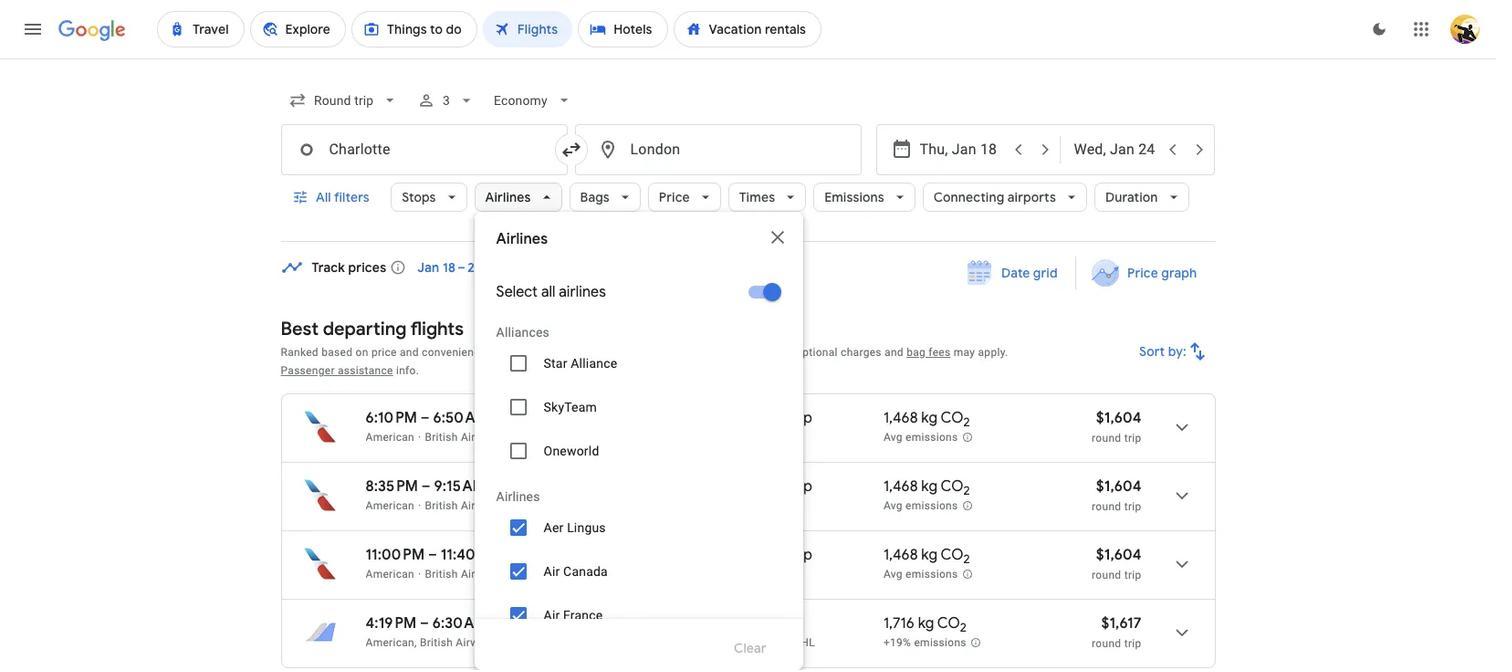 Task type: vqa. For each thing, say whether or not it's contained in the screenshot.
ANGELES in the region
no



Task type: describe. For each thing, give the bounding box(es) containing it.
finnair for 6:50 am
[[541, 431, 576, 444]]

co for 11:40 am
[[941, 546, 964, 564]]

taxes
[[637, 346, 665, 359]]

convenience
[[422, 346, 486, 359]]

airways
[[456, 636, 496, 649]]

kg for 9:15 am
[[922, 478, 938, 496]]

american for 6:10 pm – 6:50 am
[[366, 431, 415, 444]]

connecting airports button
[[923, 175, 1087, 219]]

min for 11
[[681, 615, 706, 633]]

loading results progress bar
[[0, 58, 1497, 62]]

$1,604 round trip for 11:00 pm – 11:40 am
[[1092, 546, 1142, 582]]

american, british airways
[[366, 636, 496, 649]]

$1,604 for 8:35 pm – 9:15 am
[[1097, 478, 1142, 496]]

american for 8:35 pm – 9:15 am
[[366, 499, 415, 512]]

Arrival time: 11:40 AM on  Friday, January 19. text field
[[441, 546, 509, 564]]

1 fees from the left
[[678, 346, 700, 359]]

co for 6:50 am
[[941, 409, 964, 427]]

trip for 6:50 am
[[1125, 432, 1142, 445]]

best
[[281, 318, 319, 341]]

6:50 am
[[433, 409, 489, 427]]

price graph button
[[1080, 257, 1212, 289]]

+ inside 4:19 pm – 6:30 am + 1
[[487, 614, 492, 625]]

leaves charlotte douglas international airport at 11:00 pm on thursday, january 18 and arrives at heathrow airport at 11:40 am on friday, january 19. element
[[366, 546, 509, 564]]

swap origin and destination. image
[[560, 139, 582, 161]]

oneworld
[[544, 444, 599, 458]]

round for 8:35 pm – 9:15 am
[[1092, 500, 1122, 513]]

2 for 8:35 pm – 9:15 am
[[964, 483, 970, 499]]

star alliance
[[544, 356, 618, 371]]

iberia, for 9:15 am
[[507, 499, 538, 512]]

prices
[[348, 259, 387, 276]]

2 for 6:10 pm – 6:50 am
[[964, 415, 970, 430]]

flight details. leaves charlotte douglas international airport at 4:19 pm on thursday, january 18 and arrives at heathrow airport at 6:30 am on friday, january 19. image
[[1160, 611, 1204, 655]]

graph
[[1162, 265, 1198, 281]]

passenger assistance button
[[281, 364, 393, 377]]

alliance
[[571, 356, 618, 371]]

filters
[[334, 189, 369, 205]]

duration button
[[1095, 175, 1189, 219]]

Departure time: 6:10 PM. text field
[[366, 409, 417, 427]]

1 inside 1 stop 45 min phl
[[756, 615, 762, 633]]

1 vertical spatial airlines
[[496, 230, 548, 248]]

finnair for 9:15 am
[[541, 499, 576, 512]]

trip inside $1,617 round trip
[[1125, 637, 1142, 650]]

air for air canada
[[544, 564, 560, 579]]

6:10 pm
[[366, 409, 417, 427]]

select all airlines
[[496, 283, 606, 301]]

4:19 pm – 6:30 am + 1
[[366, 614, 496, 633]]

1,716 kg co 2
[[884, 615, 967, 636]]

for
[[703, 346, 717, 359]]

required
[[592, 346, 634, 359]]

3 inside popup button
[[443, 93, 450, 108]]

2024
[[490, 259, 521, 276]]

Arrival time: 6:30 AM on  Friday, January 19. text field
[[433, 614, 496, 633]]

9
[[637, 615, 645, 633]]

alliances
[[496, 325, 550, 340]]

ranked based on price and convenience
[[281, 346, 486, 359]]

$1,604 round trip for 6:10 pm – 6:50 am
[[1092, 409, 1142, 445]]

1,468 for 11:40 am
[[884, 546, 918, 564]]

finnair for 11:40 am
[[541, 568, 576, 581]]

track prices
[[312, 259, 387, 276]]

grid
[[1033, 265, 1058, 281]]

include
[[552, 346, 589, 359]]

all filters
[[315, 189, 369, 205]]

Departure time: 11:00 PM. text field
[[366, 546, 425, 564]]

apply.
[[978, 346, 1009, 359]]

co for 9:15 am
[[941, 478, 964, 496]]

none search field containing airlines
[[281, 79, 1216, 670]]

bag
[[907, 346, 926, 359]]

11
[[666, 615, 678, 633]]

2 for 11:00 pm – 11:40 am
[[964, 552, 970, 567]]

hr
[[649, 615, 663, 633]]

assistance
[[338, 364, 393, 377]]

8:35 pm
[[366, 478, 418, 496]]

bags button
[[569, 175, 641, 219]]

change appearance image
[[1358, 7, 1402, 51]]

2 fees from the left
[[929, 346, 951, 359]]

only
[[731, 607, 759, 624]]

1604 US dollars text field
[[1097, 409, 1142, 427]]

round inside $1,617 round trip
[[1092, 637, 1122, 650]]

date grid
[[1001, 265, 1058, 281]]

date grid button
[[954, 257, 1072, 289]]

$1,617
[[1102, 615, 1142, 633]]

1604 us dollars text field for 11:40 am
[[1097, 546, 1142, 564]]

british airways, iberia, finnair for 11:00 pm – 11:40 am
[[425, 568, 576, 581]]

9 hr 11 min
[[637, 615, 706, 633]]

trip for 9:15 am
[[1125, 500, 1142, 513]]

1,716
[[884, 615, 915, 633]]

bag fees button
[[907, 346, 951, 359]]

4:19 pm
[[366, 615, 417, 633]]

emissions for 6:50 am
[[906, 431, 958, 444]]

1617 US dollars text field
[[1102, 615, 1142, 633]]

1,468 kg co 2 for 9:15 am
[[884, 478, 970, 499]]

air for air france
[[544, 608, 560, 623]]

sort by: button
[[1132, 330, 1216, 373]]

flight details. leaves charlotte douglas international airport at 6:10 pm on thursday, january 18 and arrives at heathrow airport at 6:50 am on friday, january 19. image
[[1160, 405, 1204, 449]]

– for 4:19 pm
[[420, 615, 429, 633]]

select
[[496, 283, 538, 301]]

british for 6:50 am
[[425, 431, 458, 444]]

british airways, iberia, finnair for 8:35 pm – 9:15 am
[[425, 499, 576, 512]]

only button
[[709, 594, 781, 637]]

3 inside prices include required taxes + fees for 3 passengers. optional charges and bag fees may apply. passenger assistance
[[720, 346, 727, 359]]

– for 8:35 pm
[[422, 478, 431, 496]]

british for 9:15 am
[[425, 499, 458, 512]]

Arrival time: 9:15 AM on  Friday, January 19. text field
[[434, 478, 495, 496]]

airways, for 11:40 am
[[461, 568, 504, 581]]

british for 11:40 am
[[425, 568, 458, 581]]

prices
[[517, 346, 549, 359]]

1,468 for 6:50 am
[[884, 409, 918, 427]]

1,468 kg co 2 for 11:40 am
[[884, 546, 970, 567]]

duration
[[1106, 189, 1158, 205]]

avg emissions for 9:15 am
[[884, 500, 958, 512]]

iberia, for 11:40 am
[[507, 568, 538, 581]]

nonstop flight. element for 6:10 pm – 6:50 am
[[756, 409, 813, 430]]

stop
[[765, 615, 795, 633]]

all
[[315, 189, 331, 205]]

11:40 am
[[441, 546, 500, 564]]

11:00 pm – 11:40 am
[[366, 546, 500, 564]]

ranked
[[281, 346, 319, 359]]

optional
[[795, 346, 838, 359]]

flights
[[411, 318, 464, 341]]

leaves charlotte douglas international airport at 4:19 pm on thursday, january 18 and arrives at heathrow airport at 6:30 am on friday, january 19. element
[[366, 614, 496, 633]]

nonstop for 6:50 am
[[756, 409, 813, 427]]

airways, for 9:15 am
[[461, 499, 504, 512]]

kg inside 1,716 kg co 2
[[918, 615, 934, 633]]

date
[[1001, 265, 1030, 281]]

trip for 11:40 am
[[1125, 569, 1142, 582]]

8:35 pm – 9:15 am
[[366, 478, 486, 496]]

– for 6:10 pm
[[421, 409, 430, 427]]

canada
[[563, 564, 608, 579]]



Task type: locate. For each thing, give the bounding box(es) containing it.
american down 8:35 pm
[[366, 499, 415, 512]]

co inside 1,716 kg co 2
[[938, 615, 960, 633]]

3 iberia, from the top
[[507, 568, 538, 581]]

price graph
[[1128, 265, 1198, 281]]

3 round from the top
[[1092, 569, 1122, 582]]

4 trip from the top
[[1125, 637, 1142, 650]]

avg for 11:40 am
[[884, 568, 903, 581]]

1 vertical spatial avg
[[884, 500, 903, 512]]

3 1,468 from the top
[[884, 546, 918, 564]]

1 inside 4:19 pm – 6:30 am + 1
[[492, 614, 496, 625]]

1 1,468 kg co 2 from the top
[[884, 409, 970, 430]]

2 nonstop flight. element from the top
[[756, 478, 813, 499]]

1 vertical spatial 1,468
[[884, 478, 918, 496]]

1 $1,604 from the top
[[1097, 409, 1142, 427]]

0 vertical spatial min
[[681, 615, 706, 633]]

0 vertical spatial iberia,
[[507, 431, 538, 444]]

on
[[356, 346, 369, 359]]

connecting
[[934, 189, 1005, 205]]

2 1,468 from the top
[[884, 478, 918, 496]]

0 horizontal spatial 3
[[443, 93, 450, 108]]

learn more about tracked prices image
[[390, 259, 407, 276]]

jan
[[418, 259, 440, 276]]

$1,604 round trip
[[1092, 409, 1142, 445], [1092, 478, 1142, 513], [1092, 546, 1142, 582]]

leaves charlotte douglas international airport at 8:35 pm on thursday, january 18 and arrives at heathrow airport at 9:15 am on friday, january 19. element
[[366, 478, 495, 496]]

min down 1 stop flight. element
[[772, 636, 791, 649]]

fees left for
[[678, 346, 700, 359]]

airways, down arrival time: 6:50 am on  friday, january 19. text box
[[461, 431, 504, 444]]

1 up airways
[[492, 614, 496, 625]]

price button
[[648, 175, 721, 219]]

round left flight details. leaves charlotte douglas international airport at 8:35 pm on thursday, january 18 and arrives at heathrow airport at 9:15 am on friday, january 19. "image"
[[1092, 500, 1122, 513]]

2 american from the top
[[366, 499, 415, 512]]

$1,604 round trip left flight details. leaves charlotte douglas international airport at 6:10 pm on thursday, january 18 and arrives at heathrow airport at 6:50 am on friday, january 19. image
[[1092, 409, 1142, 445]]

1
[[492, 614, 496, 625], [756, 615, 762, 633]]

1 vertical spatial min
[[772, 636, 791, 649]]

price inside popup button
[[659, 189, 690, 205]]

3 $1,604 round trip from the top
[[1092, 546, 1142, 582]]

british airways, iberia, finnair down arrival time: 9:15 am on  friday, january 19. text field
[[425, 499, 576, 512]]

british airways, iberia, finnair for 6:10 pm – 6:50 am
[[425, 431, 576, 444]]

emissions
[[825, 189, 884, 205]]

1604 us dollars text field left flight details. leaves charlotte douglas international airport at 11:00 pm on thursday, january 18 and arrives at heathrow airport at 11:40 am on friday, january 19. icon
[[1097, 546, 1142, 564]]

kg for 11:40 am
[[922, 546, 938, 564]]

2 vertical spatial airlines
[[496, 489, 540, 504]]

1 1,468 from the top
[[884, 409, 918, 427]]

british airways, iberia, finnair down arrival time: 6:50 am on  friday, january 19. text box
[[425, 431, 576, 444]]

3
[[443, 93, 450, 108], [720, 346, 727, 359]]

finnair down skyteam
[[541, 431, 576, 444]]

nonstop
[[756, 409, 813, 427], [756, 478, 813, 496], [756, 546, 813, 564]]

nonstop flight. element for 8:35 pm – 9:15 am
[[756, 478, 813, 499]]

$1,604 round trip up $1,617
[[1092, 546, 1142, 582]]

2 trip from the top
[[1125, 500, 1142, 513]]

total duration 9 hr 11 min. element
[[637, 615, 756, 636]]

airports
[[1008, 189, 1056, 205]]

nonstop for 9:15 am
[[756, 478, 813, 496]]

trip
[[1125, 432, 1142, 445], [1125, 500, 1142, 513], [1125, 569, 1142, 582], [1125, 637, 1142, 650]]

3 nonstop flight. element from the top
[[756, 546, 813, 567]]

1 vertical spatial american
[[366, 499, 415, 512]]

1 vertical spatial nonstop
[[756, 478, 813, 496]]

– inside 4:19 pm – 6:30 am + 1
[[420, 615, 429, 633]]

british down 4:19 pm – 6:30 am + 1
[[420, 636, 453, 649]]

round down 1617 us dollars text field
[[1092, 637, 1122, 650]]

flight details. leaves charlotte douglas international airport at 8:35 pm on thursday, january 18 and arrives at heathrow airport at 9:15 am on friday, january 19. image
[[1160, 474, 1204, 518]]

1 american from the top
[[366, 431, 415, 444]]

+ inside prices include required taxes + fees for 3 passengers. optional charges and bag fees may apply. passenger assistance
[[668, 346, 675, 359]]

iberia,
[[507, 431, 538, 444], [507, 499, 538, 512], [507, 568, 538, 581]]

None search field
[[281, 79, 1216, 670]]

3 $1,604 from the top
[[1097, 546, 1142, 564]]

1 horizontal spatial 3
[[720, 346, 727, 359]]

1 british airways, iberia, finnair from the top
[[425, 431, 576, 444]]

2 vertical spatial nonstop
[[756, 546, 813, 564]]

2 avg emissions from the top
[[884, 500, 958, 512]]

4 round from the top
[[1092, 637, 1122, 650]]

1 vertical spatial airways,
[[461, 499, 504, 512]]

0 horizontal spatial +
[[487, 614, 492, 625]]

2 1,468 kg co 2 from the top
[[884, 478, 970, 499]]

1 trip from the top
[[1125, 432, 1142, 445]]

18 – 24,
[[443, 259, 487, 276]]

airways, down arrival time: 9:15 am on  friday, january 19. text field
[[461, 499, 504, 512]]

emissions for 11:40 am
[[906, 568, 958, 581]]

2 round from the top
[[1092, 500, 1122, 513]]

$1,604 left flight details. leaves charlotte douglas international airport at 8:35 pm on thursday, january 18 and arrives at heathrow airport at 9:15 am on friday, january 19. "image"
[[1097, 478, 1142, 496]]

fees
[[678, 346, 700, 359], [929, 346, 951, 359]]

and inside prices include required taxes + fees for 3 passengers. optional charges and bag fees may apply. passenger assistance
[[885, 346, 904, 359]]

1 vertical spatial 1,468 kg co 2
[[884, 478, 970, 499]]

1 vertical spatial $1,604 round trip
[[1092, 478, 1142, 513]]

$1,604 round trip for 8:35 pm – 9:15 am
[[1092, 478, 1142, 513]]

min
[[681, 615, 706, 633], [772, 636, 791, 649]]

1 vertical spatial price
[[1128, 265, 1159, 281]]

leaves charlotte douglas international airport at 6:10 pm on thursday, january 18 and arrives at heathrow airport at 6:50 am on friday, january 19. element
[[366, 409, 497, 427]]

2 vertical spatial airways,
[[461, 568, 504, 581]]

nonstop for 11:40 am
[[756, 546, 813, 564]]

based
[[322, 346, 353, 359]]

1 vertical spatial british airways, iberia, finnair
[[425, 499, 576, 512]]

min for 45
[[772, 636, 791, 649]]

2 iberia, from the top
[[507, 499, 538, 512]]

british down leaves charlotte douglas international airport at 6:10 pm on thursday, january 18 and arrives at heathrow airport at 6:50 am on friday, january 19. element
[[425, 431, 458, 444]]

45
[[756, 636, 769, 649]]

3 nonstop from the top
[[756, 546, 813, 564]]

2 1604 us dollars text field from the top
[[1097, 546, 1142, 564]]

1 horizontal spatial min
[[772, 636, 791, 649]]

star
[[544, 356, 568, 371]]

charges
[[841, 346, 882, 359]]

$1,604 left flight details. leaves charlotte douglas international airport at 6:10 pm on thursday, january 18 and arrives at heathrow airport at 6:50 am on friday, january 19. image
[[1097, 409, 1142, 427]]

stops
[[402, 189, 436, 205]]

1 vertical spatial air
[[544, 608, 560, 623]]

1 vertical spatial 3
[[720, 346, 727, 359]]

1 vertical spatial avg emissions
[[884, 500, 958, 512]]

1 avg emissions from the top
[[884, 431, 958, 444]]

price
[[372, 346, 397, 359]]

round
[[1092, 432, 1122, 445], [1092, 500, 1122, 513], [1092, 569, 1122, 582], [1092, 637, 1122, 650]]

finnair up aer
[[541, 499, 576, 512]]

2 $1,604 round trip from the top
[[1092, 478, 1142, 513]]

0 horizontal spatial 1
[[492, 614, 496, 625]]

air left the canada
[[544, 564, 560, 579]]

3 american from the top
[[366, 568, 415, 581]]

airways, for 6:50 am
[[461, 431, 504, 444]]

2 nonstop from the top
[[756, 478, 813, 496]]

1 vertical spatial iberia,
[[507, 499, 538, 512]]

1 nonstop flight. element from the top
[[756, 409, 813, 430]]

co
[[941, 409, 964, 427], [941, 478, 964, 496], [941, 546, 964, 564], [938, 615, 960, 633]]

+19% emissions
[[884, 637, 967, 649]]

Departure time: 4:19 PM. text field
[[366, 615, 417, 633]]

0 vertical spatial american
[[366, 431, 415, 444]]

$1,604 round trip left flight details. leaves charlotte douglas international airport at 8:35 pm on thursday, january 18 and arrives at heathrow airport at 9:15 am on friday, january 19. "image"
[[1092, 478, 1142, 513]]

0 vertical spatial 1,468 kg co 2
[[884, 409, 970, 430]]

3 british airways, iberia, finnair from the top
[[425, 568, 576, 581]]

1 1604 us dollars text field from the top
[[1097, 478, 1142, 496]]

1 horizontal spatial 1
[[756, 615, 762, 633]]

1 finnair from the top
[[541, 431, 576, 444]]

passenger
[[281, 364, 335, 377]]

iberia, for 6:50 am
[[507, 431, 538, 444]]

1604 us dollars text field left flight details. leaves charlotte douglas international airport at 8:35 pm on thursday, january 18 and arrives at heathrow airport at 9:15 am on friday, january 19. "image"
[[1097, 478, 1142, 496]]

price inside button
[[1128, 265, 1159, 281]]

1 horizontal spatial fees
[[929, 346, 951, 359]]

1 and from the left
[[400, 346, 419, 359]]

price for price
[[659, 189, 690, 205]]

1 air from the top
[[544, 564, 560, 579]]

Departure time: 8:35 PM. text field
[[366, 478, 418, 496]]

2 finnair from the top
[[541, 499, 576, 512]]

1604 us dollars text field for 9:15 am
[[1097, 478, 1142, 496]]

1 avg from the top
[[884, 431, 903, 444]]

and right price
[[400, 346, 419, 359]]

airlines inside "popup button"
[[485, 189, 531, 205]]

3 button
[[410, 79, 483, 122]]

and left bag
[[885, 346, 904, 359]]

layover (1 of 1) is a 45 min layover at philadelphia international airport in philadelphia. element
[[756, 636, 875, 650]]

+19%
[[884, 637, 911, 649]]

avg emissions for 11:40 am
[[884, 568, 958, 581]]

nonstop flight. element for 11:00 pm – 11:40 am
[[756, 546, 813, 567]]

1 vertical spatial finnair
[[541, 499, 576, 512]]

None field
[[281, 84, 406, 117], [487, 84, 580, 117], [281, 84, 406, 117], [487, 84, 580, 117]]

0 vertical spatial airways,
[[461, 431, 504, 444]]

0 vertical spatial air
[[544, 564, 560, 579]]

0 vertical spatial avg
[[884, 431, 903, 444]]

air france
[[544, 608, 603, 623]]

3 avg from the top
[[884, 568, 903, 581]]

british airways, iberia, finnair down the 11:40 am text field
[[425, 568, 576, 581]]

2 vertical spatial $1,604
[[1097, 546, 1142, 564]]

2 vertical spatial 1,468
[[884, 546, 918, 564]]

nonstop flight. element
[[756, 409, 813, 430], [756, 478, 813, 499], [756, 546, 813, 567]]

None text field
[[281, 124, 568, 175]]

trip up $1,617
[[1125, 569, 1142, 582]]

– up american, british airways
[[420, 615, 429, 633]]

trip down 1604 us dollars text field
[[1125, 432, 1142, 445]]

6:30 am
[[433, 615, 487, 633]]

$1,604 left flight details. leaves charlotte douglas international airport at 11:00 pm on thursday, january 18 and arrives at heathrow airport at 11:40 am on friday, january 19. icon
[[1097, 546, 1142, 564]]

1 up the 45
[[756, 615, 762, 633]]

avg for 6:50 am
[[884, 431, 903, 444]]

track
[[312, 259, 345, 276]]

2 air from the top
[[544, 608, 560, 623]]

price for price graph
[[1128, 265, 1159, 281]]

and
[[400, 346, 419, 359], [885, 346, 904, 359]]

0 horizontal spatial min
[[681, 615, 706, 633]]

– right 11:00 pm text field
[[428, 546, 437, 564]]

round for 6:10 pm – 6:50 am
[[1092, 432, 1122, 445]]

1 vertical spatial nonstop flight. element
[[756, 478, 813, 499]]

1 airways, from the top
[[461, 431, 504, 444]]

airlines button
[[474, 175, 562, 219]]

main menu image
[[22, 18, 44, 40]]

2 vertical spatial iberia,
[[507, 568, 538, 581]]

0 vertical spatial airlines
[[485, 189, 531, 205]]

none text field inside search box
[[281, 124, 568, 175]]

avg for 9:15 am
[[884, 500, 903, 512]]

price
[[659, 189, 690, 205], [1128, 265, 1159, 281]]

air
[[544, 564, 560, 579], [544, 608, 560, 623]]

finnair up air france
[[541, 568, 576, 581]]

None text field
[[575, 124, 862, 175]]

0 vertical spatial finnair
[[541, 431, 576, 444]]

avg
[[884, 431, 903, 444], [884, 500, 903, 512], [884, 568, 903, 581]]

$1,617 round trip
[[1092, 615, 1142, 650]]

1 stop 45 min phl
[[756, 615, 815, 649]]

airways,
[[461, 431, 504, 444], [461, 499, 504, 512], [461, 568, 504, 581]]

british down leaves charlotte douglas international airport at 11:00 pm on thursday, january 18 and arrives at heathrow airport at 11:40 am on friday, january 19. element
[[425, 568, 458, 581]]

times
[[739, 189, 775, 205]]

– right 6:10 pm
[[421, 409, 430, 427]]

1,468 for 9:15 am
[[884, 478, 918, 496]]

0 vertical spatial 3
[[443, 93, 450, 108]]

1 vertical spatial $1,604
[[1097, 478, 1142, 496]]

american down the departure time: 6:10 pm. text field
[[366, 431, 415, 444]]

1 horizontal spatial price
[[1128, 265, 1159, 281]]

flight details. leaves charlotte douglas international airport at 11:00 pm on thursday, january 18 and arrives at heathrow airport at 11:40 am on friday, january 19. image
[[1160, 542, 1204, 586]]

air canada
[[544, 564, 608, 579]]

0 vertical spatial $1,604 round trip
[[1092, 409, 1142, 445]]

Arrival time: 6:50 AM on  Friday, January 19. text field
[[433, 409, 497, 427]]

france
[[563, 608, 603, 623]]

2 vertical spatial avg emissions
[[884, 568, 958, 581]]

$1,604
[[1097, 409, 1142, 427], [1097, 478, 1142, 496], [1097, 546, 1142, 564]]

avg emissions for 6:50 am
[[884, 431, 958, 444]]

sort by:
[[1139, 343, 1187, 360]]

1 round from the top
[[1092, 432, 1122, 445]]

2 vertical spatial british airways, iberia, finnair
[[425, 568, 576, 581]]

1604 US dollars text field
[[1097, 478, 1142, 496], [1097, 546, 1142, 564]]

may
[[954, 346, 975, 359]]

airways, down the 11:40 am text field
[[461, 568, 504, 581]]

round for 11:00 pm – 11:40 am
[[1092, 569, 1122, 582]]

1 horizontal spatial and
[[885, 346, 904, 359]]

2 vertical spatial american
[[366, 568, 415, 581]]

2 vertical spatial nonstop flight. element
[[756, 546, 813, 567]]

2 inside 1,716 kg co 2
[[960, 620, 967, 636]]

$1,604 for 11:00 pm – 11:40 am
[[1097, 546, 1142, 564]]

lingus
[[567, 520, 606, 535]]

2 $1,604 from the top
[[1097, 478, 1142, 496]]

0 horizontal spatial price
[[659, 189, 690, 205]]

close dialog image
[[767, 226, 789, 248]]

1 iberia, from the top
[[507, 431, 538, 444]]

fees right bag
[[929, 346, 951, 359]]

Return text field
[[1074, 125, 1158, 174]]

price right bags popup button
[[659, 189, 690, 205]]

+ up airways
[[487, 614, 492, 625]]

1 nonstop from the top
[[756, 409, 813, 427]]

3 airways, from the top
[[461, 568, 504, 581]]

kg for 6:50 am
[[922, 409, 938, 427]]

emissions button
[[814, 175, 916, 219]]

0 vertical spatial nonstop
[[756, 409, 813, 427]]

aer lingus
[[544, 520, 606, 535]]

3 avg emissions from the top
[[884, 568, 958, 581]]

price left graph
[[1128, 265, 1159, 281]]

2 and from the left
[[885, 346, 904, 359]]

skyteam
[[544, 400, 597, 415]]

+ right taxes
[[668, 346, 675, 359]]

kg
[[922, 409, 938, 427], [922, 478, 938, 496], [922, 546, 938, 564], [918, 615, 934, 633]]

jan 18 – 24, 2024
[[418, 259, 521, 276]]

0 vertical spatial 1,468
[[884, 409, 918, 427]]

prices include required taxes + fees for 3 passengers. optional charges and bag fees may apply. passenger assistance
[[281, 346, 1009, 377]]

1,468 kg co 2 for 6:50 am
[[884, 409, 970, 430]]

trip left flight details. leaves charlotte douglas international airport at 8:35 pm on thursday, january 18 and arrives at heathrow airport at 9:15 am on friday, january 19. "image"
[[1125, 500, 1142, 513]]

passengers.
[[730, 346, 792, 359]]

bags
[[580, 189, 610, 205]]

trip down 1617 us dollars text field
[[1125, 637, 1142, 650]]

11:00 pm
[[366, 546, 425, 564]]

3 trip from the top
[[1125, 569, 1142, 582]]

2 british airways, iberia, finnair from the top
[[425, 499, 576, 512]]

air left france
[[544, 608, 560, 623]]

emissions for 9:15 am
[[906, 500, 958, 512]]

0 vertical spatial british airways, iberia, finnair
[[425, 431, 576, 444]]

best departing flights main content
[[281, 257, 1216, 670]]

1 $1,604 round trip from the top
[[1092, 409, 1142, 445]]

round down 1604 us dollars text field
[[1092, 432, 1122, 445]]

0 vertical spatial +
[[668, 346, 675, 359]]

1 horizontal spatial +
[[668, 346, 675, 359]]

1 stop flight. element
[[756, 615, 795, 636]]

min right 11
[[681, 615, 706, 633]]

– left 9:15 am
[[422, 478, 431, 496]]

0 vertical spatial price
[[659, 189, 690, 205]]

3 finnair from the top
[[541, 568, 576, 581]]

6:10 pm – 6:50 am
[[366, 409, 489, 427]]

find the best price region
[[281, 257, 1216, 304]]

american for 11:00 pm – 11:40 am
[[366, 568, 415, 581]]

– for 11:00 pm
[[428, 546, 437, 564]]

min inside 1 stop 45 min phl
[[772, 636, 791, 649]]

by:
[[1168, 343, 1187, 360]]

Departure text field
[[920, 125, 1004, 174]]

0 vertical spatial 1604 us dollars text field
[[1097, 478, 1142, 496]]

2 airways, from the top
[[461, 499, 504, 512]]

2 avg from the top
[[884, 500, 903, 512]]

all
[[541, 283, 556, 301]]

connecting airports
[[934, 189, 1056, 205]]

0 vertical spatial nonstop flight. element
[[756, 409, 813, 430]]

american down 11:00 pm text field
[[366, 568, 415, 581]]

0 horizontal spatial fees
[[678, 346, 700, 359]]

british airways, iberia, finnair
[[425, 431, 576, 444], [425, 499, 576, 512], [425, 568, 576, 581]]

avg emissions
[[884, 431, 958, 444], [884, 500, 958, 512], [884, 568, 958, 581]]

0 vertical spatial avg emissions
[[884, 431, 958, 444]]

1 vertical spatial +
[[487, 614, 492, 625]]

airlines
[[559, 283, 606, 301]]

2 vertical spatial 1,468 kg co 2
[[884, 546, 970, 567]]

3 1,468 kg co 2 from the top
[[884, 546, 970, 567]]

american
[[366, 431, 415, 444], [366, 499, 415, 512], [366, 568, 415, 581]]

0 horizontal spatial and
[[400, 346, 419, 359]]

round up $1,617
[[1092, 569, 1122, 582]]

2 vertical spatial finnair
[[541, 568, 576, 581]]

phl
[[794, 636, 815, 649]]

$1,604 for 6:10 pm – 6:50 am
[[1097, 409, 1142, 427]]

best departing flights
[[281, 318, 464, 341]]

aer
[[544, 520, 564, 535]]

finnair
[[541, 431, 576, 444], [541, 499, 576, 512], [541, 568, 576, 581]]

stops button
[[391, 175, 467, 219]]

1 vertical spatial 1604 us dollars text field
[[1097, 546, 1142, 564]]

2 vertical spatial $1,604 round trip
[[1092, 546, 1142, 582]]

9:15 am
[[434, 478, 486, 496]]

british down leaves charlotte douglas international airport at 8:35 pm on thursday, january 18 and arrives at heathrow airport at 9:15 am on friday, january 19. element
[[425, 499, 458, 512]]

2
[[964, 415, 970, 430], [964, 483, 970, 499], [964, 552, 970, 567], [960, 620, 967, 636]]

0 vertical spatial $1,604
[[1097, 409, 1142, 427]]

2 vertical spatial avg
[[884, 568, 903, 581]]



